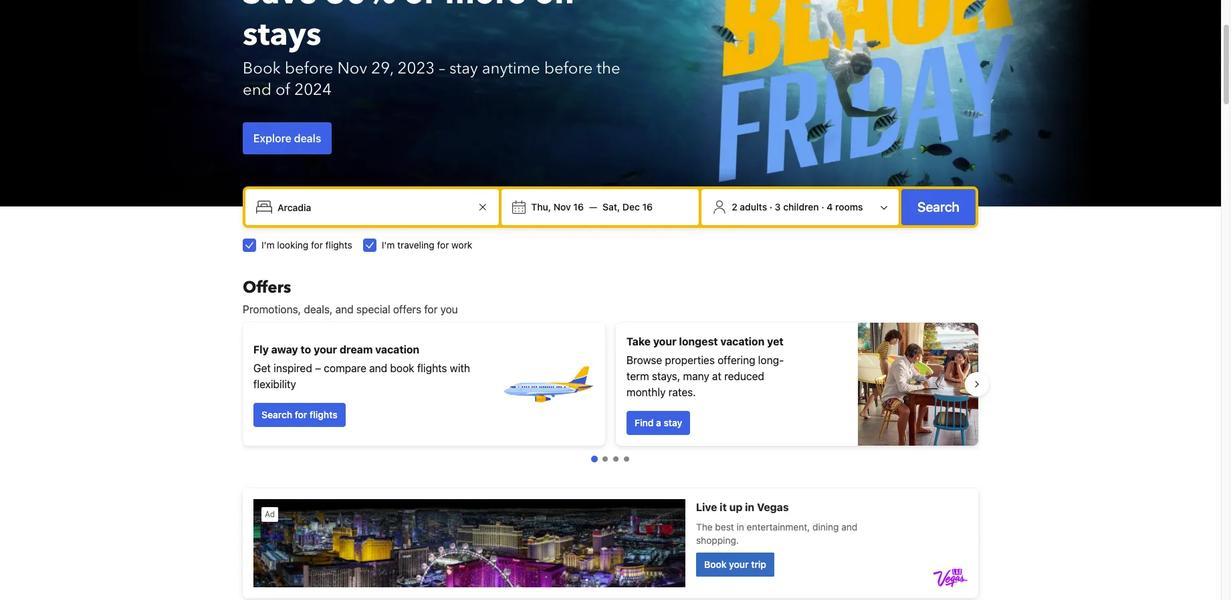 Task type: locate. For each thing, give the bounding box(es) containing it.
or
[[404, 0, 437, 15]]

your right 'to'
[[314, 344, 337, 356]]

·
[[770, 201, 773, 213], [822, 201, 825, 213]]

1 horizontal spatial nov
[[554, 201, 571, 213]]

stay inside 'offers' main content
[[664, 418, 683, 429]]

30%
[[325, 0, 396, 15]]

many
[[683, 371, 710, 383]]

0 horizontal spatial 16
[[574, 201, 584, 213]]

stay right a at the right bottom of the page
[[664, 418, 683, 429]]

take
[[627, 336, 651, 348]]

explore
[[254, 132, 292, 145]]

1 · from the left
[[770, 201, 773, 213]]

1 horizontal spatial search
[[918, 199, 960, 215]]

1 horizontal spatial and
[[369, 363, 388, 375]]

your
[[654, 336, 677, 348], [314, 344, 337, 356]]

1 vertical spatial –
[[315, 363, 321, 375]]

0 horizontal spatial and
[[336, 304, 354, 316]]

take your longest vacation yet browse properties offering long- term stays, many at reduced monthly rates.
[[627, 336, 784, 399]]

0 horizontal spatial search
[[262, 410, 293, 421]]

1 vertical spatial search
[[262, 410, 293, 421]]

dec
[[623, 201, 640, 213]]

your right take
[[654, 336, 677, 348]]

before
[[285, 58, 334, 80], [544, 58, 593, 80]]

save 30% or more on stays book before nov 29, 2023 – stay anytime before the end of 2024
[[243, 0, 621, 101]]

2 16 from the left
[[643, 201, 653, 213]]

special
[[357, 304, 391, 316]]

yet
[[768, 336, 784, 348]]

1 vertical spatial and
[[369, 363, 388, 375]]

– right 2023 on the left of the page
[[439, 58, 446, 80]]

find
[[635, 418, 654, 429]]

sat, dec 16 button
[[598, 195, 658, 219]]

away
[[271, 344, 298, 356]]

– right inspired at the left bottom of page
[[315, 363, 321, 375]]

1 horizontal spatial stay
[[664, 418, 683, 429]]

flights
[[326, 240, 352, 251], [417, 363, 447, 375], [310, 410, 338, 421]]

and
[[336, 304, 354, 316], [369, 363, 388, 375]]

1 horizontal spatial 16
[[643, 201, 653, 213]]

progress bar
[[592, 456, 630, 463]]

16
[[574, 201, 584, 213], [643, 201, 653, 213]]

i'm looking for flights
[[262, 240, 352, 251]]

0 horizontal spatial vacation
[[376, 344, 420, 356]]

1 vertical spatial stay
[[664, 418, 683, 429]]

stay right 2023 on the left of the page
[[450, 58, 478, 80]]

search for search for flights
[[262, 410, 293, 421]]

flights down compare
[[310, 410, 338, 421]]

find a stay link
[[627, 412, 691, 436]]

properties
[[665, 355, 715, 367]]

fly
[[254, 344, 269, 356]]

vacation up the offering
[[721, 336, 765, 348]]

flights right looking
[[326, 240, 352, 251]]

before left 'the'
[[544, 58, 593, 80]]

1 vertical spatial nov
[[554, 201, 571, 213]]

2023
[[398, 58, 435, 80]]

16 left —
[[574, 201, 584, 213]]

4
[[827, 201, 833, 213]]

stay inside save 30% or more on stays book before nov 29, 2023 – stay anytime before the end of 2024
[[450, 58, 478, 80]]

0 horizontal spatial ·
[[770, 201, 773, 213]]

explore deals
[[254, 132, 321, 145]]

vacation up book
[[376, 344, 420, 356]]

1 vertical spatial flights
[[417, 363, 447, 375]]

· left the "3" at top
[[770, 201, 773, 213]]

1 horizontal spatial before
[[544, 58, 593, 80]]

for left the work
[[437, 240, 449, 251]]

and right deals,
[[336, 304, 354, 316]]

0 horizontal spatial your
[[314, 344, 337, 356]]

16 right dec
[[643, 201, 653, 213]]

nov left 29,
[[338, 58, 368, 80]]

0 vertical spatial –
[[439, 58, 446, 80]]

flexibility
[[254, 379, 296, 391]]

stay
[[450, 58, 478, 80], [664, 418, 683, 429]]

0 horizontal spatial nov
[[338, 58, 368, 80]]

1 horizontal spatial your
[[654, 336, 677, 348]]

deals,
[[304, 304, 333, 316]]

monthly
[[627, 387, 666, 399]]

you
[[441, 304, 458, 316]]

0 horizontal spatial –
[[315, 363, 321, 375]]

for
[[311, 240, 323, 251], [437, 240, 449, 251], [424, 304, 438, 316], [295, 410, 307, 421]]

search for flights link
[[254, 403, 346, 428]]

nov
[[338, 58, 368, 80], [554, 201, 571, 213]]

1 horizontal spatial –
[[439, 58, 446, 80]]

1 horizontal spatial ·
[[822, 201, 825, 213]]

the
[[597, 58, 621, 80]]

adults
[[740, 201, 768, 213]]

· left 4
[[822, 201, 825, 213]]

0 vertical spatial and
[[336, 304, 354, 316]]

0 vertical spatial search
[[918, 199, 960, 215]]

– inside save 30% or more on stays book before nov 29, 2023 – stay anytime before the end of 2024
[[439, 58, 446, 80]]

for inside the offers promotions, deals, and special offers for you
[[424, 304, 438, 316]]

anytime
[[482, 58, 540, 80]]

offers promotions, deals, and special offers for you
[[243, 277, 458, 316]]

i'm
[[262, 240, 275, 251]]

0 horizontal spatial stay
[[450, 58, 478, 80]]

children
[[784, 201, 819, 213]]

region
[[232, 318, 990, 452]]

inspired
[[274, 363, 312, 375]]

2024
[[295, 79, 332, 101]]

more
[[445, 0, 527, 15]]

search inside button
[[918, 199, 960, 215]]

for left you
[[424, 304, 438, 316]]

your inside fly away to your dream vacation get inspired – compare and book flights with flexibility
[[314, 344, 337, 356]]

search inside 'offers' main content
[[262, 410, 293, 421]]

0 vertical spatial stay
[[450, 58, 478, 80]]

1 horizontal spatial vacation
[[721, 336, 765, 348]]

offers
[[393, 304, 422, 316]]

and left book
[[369, 363, 388, 375]]

thu, nov 16 button
[[526, 195, 589, 219]]

0 vertical spatial nov
[[338, 58, 368, 80]]

explore deals link
[[243, 122, 332, 155]]

nov right thu,
[[554, 201, 571, 213]]

flights left "with"
[[417, 363, 447, 375]]

before down stays
[[285, 58, 334, 80]]

–
[[439, 58, 446, 80], [315, 363, 321, 375]]

vacation
[[721, 336, 765, 348], [376, 344, 420, 356]]

0 horizontal spatial before
[[285, 58, 334, 80]]

2
[[732, 201, 738, 213]]

compare
[[324, 363, 367, 375]]

search
[[918, 199, 960, 215], [262, 410, 293, 421]]

term
[[627, 371, 650, 383]]

looking
[[277, 240, 309, 251]]



Task type: describe. For each thing, give the bounding box(es) containing it.
rooms
[[836, 201, 864, 213]]

– inside fly away to your dream vacation get inspired – compare and book flights with flexibility
[[315, 363, 321, 375]]

your inside take your longest vacation yet browse properties offering long- term stays, many at reduced monthly rates.
[[654, 336, 677, 348]]

thu, nov 16 — sat, dec 16
[[532, 201, 653, 213]]

traveling
[[398, 240, 435, 251]]

search for search
[[918, 199, 960, 215]]

flights inside fly away to your dream vacation get inspired – compare and book flights with flexibility
[[417, 363, 447, 375]]

nov inside save 30% or more on stays book before nov 29, 2023 – stay anytime before the end of 2024
[[338, 58, 368, 80]]

offering
[[718, 355, 756, 367]]

book
[[243, 58, 281, 80]]

fly away to your dream vacation image
[[501, 338, 595, 432]]

thu,
[[532, 201, 551, 213]]

offers
[[243, 277, 291, 299]]

2 before from the left
[[544, 58, 593, 80]]

region containing take your longest vacation yet
[[232, 318, 990, 452]]

work
[[452, 240, 473, 251]]

2 · from the left
[[822, 201, 825, 213]]

promotions,
[[243, 304, 301, 316]]

save
[[243, 0, 317, 15]]

search button
[[902, 189, 976, 225]]

find a stay
[[635, 418, 683, 429]]

1 before from the left
[[285, 58, 334, 80]]

of
[[276, 79, 291, 101]]

end
[[243, 79, 272, 101]]

stays,
[[652, 371, 681, 383]]

browse
[[627, 355, 663, 367]]

29,
[[372, 58, 394, 80]]

long-
[[759, 355, 784, 367]]

fly away to your dream vacation get inspired – compare and book flights with flexibility
[[254, 344, 470, 391]]

search for flights
[[262, 410, 338, 421]]

1 16 from the left
[[574, 201, 584, 213]]

—
[[589, 201, 598, 213]]

to
[[301, 344, 311, 356]]

Where are you going? field
[[272, 195, 475, 219]]

a
[[656, 418, 662, 429]]

i'm
[[382, 240, 395, 251]]

offers main content
[[232, 277, 990, 601]]

and inside the offers promotions, deals, and special offers for you
[[336, 304, 354, 316]]

with
[[450, 363, 470, 375]]

progress bar inside 'offers' main content
[[592, 456, 630, 463]]

for down flexibility
[[295, 410, 307, 421]]

take your longest vacation yet image
[[858, 323, 979, 446]]

2 vertical spatial flights
[[310, 410, 338, 421]]

at
[[713, 371, 722, 383]]

get
[[254, 363, 271, 375]]

advertisement region
[[243, 489, 979, 599]]

vacation inside fly away to your dream vacation get inspired – compare and book flights with flexibility
[[376, 344, 420, 356]]

2 adults · 3 children · 4 rooms
[[732, 201, 864, 213]]

vacation inside take your longest vacation yet browse properties offering long- term stays, many at reduced monthly rates.
[[721, 336, 765, 348]]

0 vertical spatial flights
[[326, 240, 352, 251]]

sat,
[[603, 201, 620, 213]]

longest
[[679, 336, 718, 348]]

deals
[[294, 132, 321, 145]]

i'm traveling for work
[[382, 240, 473, 251]]

rates.
[[669, 387, 696, 399]]

on
[[535, 0, 575, 15]]

for right looking
[[311, 240, 323, 251]]

3
[[775, 201, 781, 213]]

book
[[390, 363, 415, 375]]

and inside fly away to your dream vacation get inspired – compare and book flights with flexibility
[[369, 363, 388, 375]]

2 adults · 3 children · 4 rooms button
[[707, 195, 894, 220]]

dream
[[340, 344, 373, 356]]

reduced
[[725, 371, 765, 383]]

stays
[[243, 13, 322, 57]]



Task type: vqa. For each thing, say whether or not it's contained in the screenshot.
Level
no



